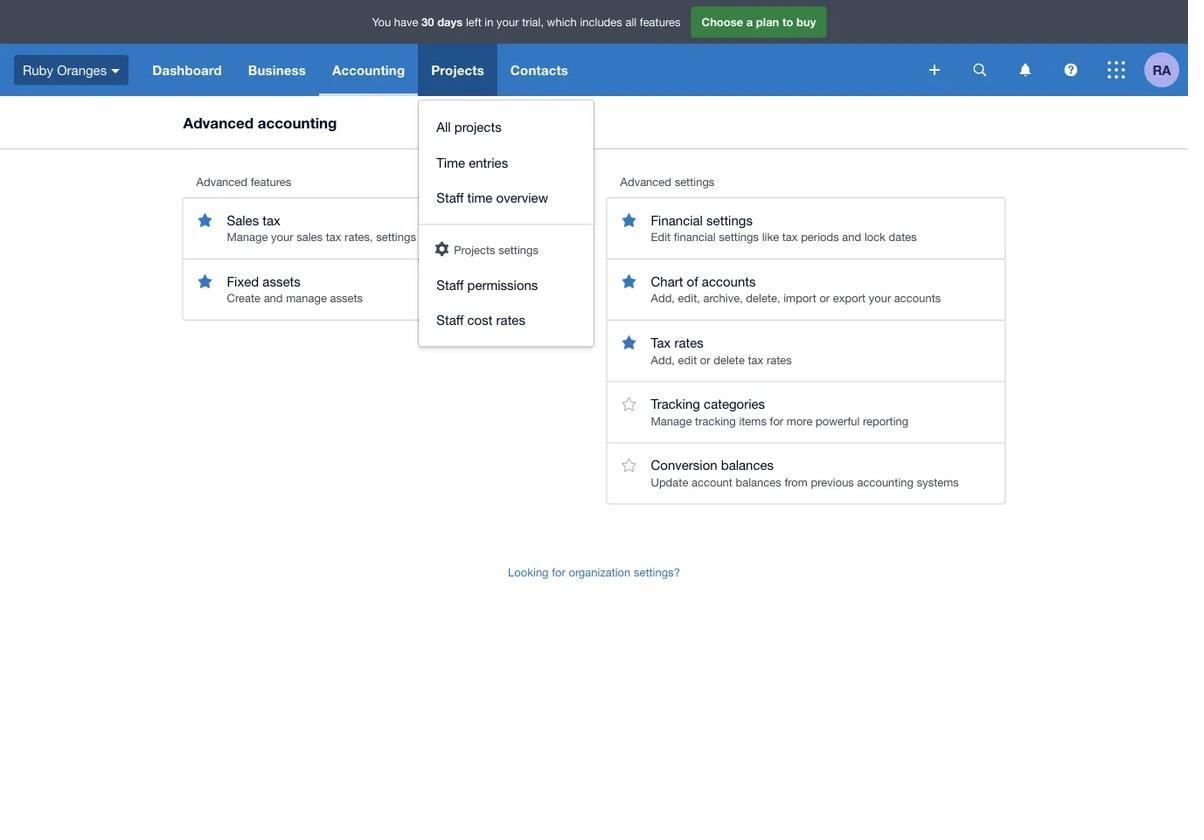 Task type: locate. For each thing, give the bounding box(es) containing it.
1 horizontal spatial rates
[[674, 335, 704, 350]]

list box inside navigation
[[419, 101, 594, 347]]

your right export
[[869, 292, 891, 305]]

accounts down the dates
[[894, 292, 941, 305]]

and inside sales tax manage your sales tax rates, settings and access reports
[[419, 230, 438, 244]]

your inside the chart of accounts add, edit, archive, delete, import or export your accounts
[[869, 292, 891, 305]]

2 horizontal spatial and
[[842, 230, 861, 244]]

manage down sales
[[227, 230, 268, 244]]

staff for staff permissions
[[436, 277, 464, 292]]

your
[[497, 15, 519, 29], [271, 230, 293, 244], [869, 292, 891, 305]]

svg image
[[1108, 61, 1125, 79], [1020, 63, 1031, 77], [111, 69, 120, 73]]

1 vertical spatial staff
[[436, 277, 464, 292]]

settings up financial at the top of page
[[675, 175, 715, 189]]

advanced up sales
[[196, 175, 247, 189]]

for left the more
[[770, 414, 784, 428]]

tax
[[263, 212, 281, 228], [326, 230, 341, 244], [782, 230, 798, 244], [748, 353, 764, 367]]

rates,
[[345, 230, 373, 244]]

1 vertical spatial your
[[271, 230, 293, 244]]

conversion
[[651, 458, 717, 473]]

0 vertical spatial assets
[[263, 274, 300, 289]]

advanced up financial at the top of page
[[620, 175, 671, 189]]

manage down tracking
[[651, 414, 692, 428]]

for right looking on the bottom
[[552, 566, 566, 580]]

0 vertical spatial for
[[770, 414, 784, 428]]

items
[[739, 414, 767, 428]]

0 vertical spatial balances
[[721, 458, 774, 473]]

reports
[[481, 230, 517, 244]]

create
[[227, 292, 261, 305]]

settings right rates,
[[376, 230, 416, 244]]

assets right the manage
[[330, 292, 363, 305]]

tracking
[[651, 396, 700, 412]]

access
[[442, 230, 477, 244]]

1 horizontal spatial or
[[820, 292, 830, 305]]

add, down "chart"
[[651, 292, 675, 305]]

settings inside sales tax manage your sales tax rates, settings and access reports
[[376, 230, 416, 244]]

manage
[[227, 230, 268, 244], [651, 414, 692, 428]]

tax inside financial settings edit financial settings like tax periods and lock dates
[[782, 230, 798, 244]]

tax right delete
[[748, 353, 764, 367]]

projects button
[[418, 44, 497, 96]]

advanced
[[183, 114, 254, 131], [196, 175, 247, 189], [620, 175, 671, 189]]

settings
[[675, 175, 715, 189], [707, 212, 753, 228], [376, 230, 416, 244], [719, 230, 759, 244], [499, 243, 539, 257]]

0 horizontal spatial your
[[271, 230, 293, 244]]

looking for organization settings? link
[[495, 557, 693, 592]]

1 vertical spatial add,
[[651, 353, 675, 367]]

manage inside sales tax manage your sales tax rates, settings and access reports
[[227, 230, 268, 244]]

0 vertical spatial or
[[820, 292, 830, 305]]

financial
[[674, 230, 716, 244]]

add, down tax
[[651, 353, 675, 367]]

and left access
[[419, 230, 438, 244]]

1 horizontal spatial assets
[[330, 292, 363, 305]]

assets
[[263, 274, 300, 289], [330, 292, 363, 305]]

choose a plan to buy
[[702, 15, 816, 29]]

staff left time
[[436, 190, 464, 205]]

0 horizontal spatial svg image
[[111, 69, 120, 73]]

all projects link
[[419, 109, 594, 145]]

2 add, from the top
[[651, 353, 675, 367]]

ra button
[[1144, 44, 1188, 96]]

add,
[[651, 292, 675, 305], [651, 353, 675, 367]]

0 horizontal spatial features
[[251, 175, 291, 189]]

dashboard
[[152, 62, 222, 78]]

0 horizontal spatial accounting
[[258, 114, 337, 131]]

0 vertical spatial features
[[640, 15, 681, 29]]

and right 'create'
[[264, 292, 283, 305]]

list box containing all projects
[[419, 101, 594, 347]]

projects right header icon
[[454, 243, 495, 257]]

sales
[[297, 230, 323, 244]]

rates
[[496, 313, 525, 328], [674, 335, 704, 350], [767, 353, 792, 367]]

export
[[833, 292, 866, 305]]

fixed
[[227, 274, 259, 289]]

manage inside the tracking categories manage tracking items for more powerful reporting
[[651, 414, 692, 428]]

overview
[[496, 190, 548, 205]]

buy
[[797, 15, 816, 29]]

staff
[[436, 190, 464, 205], [436, 277, 464, 292], [436, 313, 464, 328]]

1 horizontal spatial for
[[770, 414, 784, 428]]

your right in
[[497, 15, 519, 29]]

projects
[[431, 62, 484, 78], [454, 243, 495, 257]]

1 vertical spatial accounting
[[857, 476, 914, 489]]

0 vertical spatial accounts
[[702, 274, 756, 289]]

assets up the manage
[[263, 274, 300, 289]]

to
[[782, 15, 793, 29]]

group
[[419, 101, 594, 347]]

1 vertical spatial projects
[[454, 243, 495, 257]]

1 horizontal spatial manage
[[651, 414, 692, 428]]

3 staff from the top
[[436, 313, 464, 328]]

list box
[[419, 101, 594, 347]]

balances left from
[[736, 476, 781, 489]]

staff down header icon
[[436, 277, 464, 292]]

or right edit
[[700, 353, 710, 367]]

like
[[762, 230, 779, 244]]

0 vertical spatial your
[[497, 15, 519, 29]]

accounting
[[332, 62, 405, 78]]

banner
[[0, 0, 1188, 347]]

advanced down dashboard link
[[183, 114, 254, 131]]

2 vertical spatial your
[[869, 292, 891, 305]]

1 horizontal spatial accounting
[[857, 476, 914, 489]]

2 staff from the top
[[436, 277, 464, 292]]

accounts
[[702, 274, 756, 289], [894, 292, 941, 305]]

0 vertical spatial staff
[[436, 190, 464, 205]]

projects down "days"
[[431, 62, 484, 78]]

2 horizontal spatial svg image
[[1064, 63, 1078, 77]]

1 horizontal spatial accounts
[[894, 292, 941, 305]]

accounts up archive,
[[702, 274, 756, 289]]

0 horizontal spatial rates
[[496, 313, 525, 328]]

2 vertical spatial rates
[[767, 353, 792, 367]]

balances
[[721, 458, 774, 473], [736, 476, 781, 489]]

features up sales
[[251, 175, 291, 189]]

0 horizontal spatial or
[[700, 353, 710, 367]]

you have 30 days left in your trial, which includes all features
[[372, 15, 681, 29]]

account
[[692, 476, 733, 489]]

features right all
[[640, 15, 681, 29]]

1 horizontal spatial and
[[419, 230, 438, 244]]

staff left cost
[[436, 313, 464, 328]]

1 add, from the top
[[651, 292, 675, 305]]

accounting
[[258, 114, 337, 131], [857, 476, 914, 489]]

0 vertical spatial rates
[[496, 313, 525, 328]]

for inside the tracking categories manage tracking items for more powerful reporting
[[770, 414, 784, 428]]

settings up staff permissions link
[[499, 243, 539, 257]]

tracking
[[695, 414, 736, 428]]

permissions
[[467, 277, 538, 292]]

group containing all projects
[[419, 101, 594, 347]]

0 vertical spatial add,
[[651, 292, 675, 305]]

and left lock
[[842, 230, 861, 244]]

conversion balances update account balances from previous accounting systems
[[651, 458, 959, 489]]

time
[[436, 155, 465, 170]]

days
[[437, 15, 463, 29]]

0 horizontal spatial and
[[264, 292, 283, 305]]

manage for sales
[[227, 230, 268, 244]]

1 vertical spatial manage
[[651, 414, 692, 428]]

fixed assets create and manage assets
[[227, 274, 363, 305]]

your left the sales
[[271, 230, 293, 244]]

rates right delete
[[767, 353, 792, 367]]

for
[[770, 414, 784, 428], [552, 566, 566, 580]]

0 vertical spatial manage
[[227, 230, 268, 244]]

time entries link
[[419, 145, 594, 180]]

advanced for advanced features
[[196, 175, 247, 189]]

delete
[[714, 353, 745, 367]]

business button
[[235, 44, 319, 96]]

1 vertical spatial or
[[700, 353, 710, 367]]

edit,
[[678, 292, 700, 305]]

svg image
[[974, 63, 987, 77], [1064, 63, 1078, 77], [929, 65, 940, 75]]

or left export
[[820, 292, 830, 305]]

organization
[[569, 566, 631, 580]]

1 staff from the top
[[436, 190, 464, 205]]

tax right the sales
[[326, 230, 341, 244]]

balances up the 'account'
[[721, 458, 774, 473]]

staff time overview
[[436, 190, 548, 205]]

or inside the chart of accounts add, edit, archive, delete, import or export your accounts
[[820, 292, 830, 305]]

manage for tracking
[[651, 414, 692, 428]]

tax inside tax rates add, edit or delete tax rates
[[748, 353, 764, 367]]

projects inside dropdown button
[[431, 62, 484, 78]]

accounting down business
[[258, 114, 337, 131]]

2 vertical spatial staff
[[436, 313, 464, 328]]

0 vertical spatial projects
[[431, 62, 484, 78]]

you
[[372, 15, 391, 29]]

banner containing dashboard
[[0, 0, 1188, 347]]

2 horizontal spatial your
[[869, 292, 891, 305]]

0 horizontal spatial manage
[[227, 230, 268, 244]]

tax rates add, edit or delete tax rates
[[651, 335, 792, 367]]

rates right cost
[[496, 313, 525, 328]]

group inside navigation
[[419, 101, 594, 347]]

navigation
[[139, 44, 917, 347]]

tax right sales
[[263, 212, 281, 228]]

settings for advanced
[[675, 175, 715, 189]]

ruby oranges
[[23, 62, 107, 78]]

which
[[547, 15, 577, 29]]

chart
[[651, 274, 683, 289]]

0 horizontal spatial for
[[552, 566, 566, 580]]

financial settings edit financial settings like tax periods and lock dates
[[651, 212, 917, 244]]

settings up "financial"
[[707, 212, 753, 228]]

accounting inside conversion balances update account balances from previous accounting systems
[[857, 476, 914, 489]]

features
[[640, 15, 681, 29], [251, 175, 291, 189]]

settings?
[[634, 566, 680, 580]]

and inside financial settings edit financial settings like tax periods and lock dates
[[842, 230, 861, 244]]

accounting button
[[319, 44, 418, 96]]

accounting left the systems
[[857, 476, 914, 489]]

1 vertical spatial for
[[552, 566, 566, 580]]

business
[[248, 62, 306, 78]]

or
[[820, 292, 830, 305], [700, 353, 710, 367]]

tax right the like
[[782, 230, 798, 244]]

1 horizontal spatial svg image
[[974, 63, 987, 77]]

0 horizontal spatial svg image
[[929, 65, 940, 75]]

rates up edit
[[674, 335, 704, 350]]

looking
[[508, 566, 549, 580]]



Task type: vqa. For each thing, say whether or not it's contained in the screenshot.


Task type: describe. For each thing, give the bounding box(es) containing it.
advanced accounting
[[183, 114, 337, 131]]

looking for organization settings?
[[508, 566, 680, 580]]

previous
[[811, 476, 854, 489]]

edit
[[678, 353, 697, 367]]

cost
[[467, 313, 493, 328]]

add, inside tax rates add, edit or delete tax rates
[[651, 353, 675, 367]]

staff cost rates link
[[419, 303, 594, 338]]

periods
[[801, 230, 839, 244]]

1 vertical spatial assets
[[330, 292, 363, 305]]

time
[[467, 190, 493, 205]]

1 vertical spatial rates
[[674, 335, 704, 350]]

and for fixed assets
[[419, 230, 438, 244]]

0 vertical spatial accounting
[[258, 114, 337, 131]]

30
[[422, 15, 434, 29]]

tracking categories manage tracking items for more powerful reporting
[[651, 396, 909, 428]]

staff time overview link
[[419, 180, 594, 216]]

staff for staff time overview
[[436, 190, 464, 205]]

settings for projects
[[499, 243, 539, 257]]

0 horizontal spatial accounts
[[702, 274, 756, 289]]

1 horizontal spatial svg image
[[1020, 63, 1031, 77]]

advanced settings
[[620, 175, 715, 189]]

contacts
[[510, 62, 568, 78]]

and for chart of accounts
[[842, 230, 861, 244]]

sales
[[227, 212, 259, 228]]

categories
[[704, 396, 765, 412]]

entries
[[469, 155, 508, 170]]

projects settings
[[454, 243, 539, 257]]

tax
[[651, 335, 671, 350]]

1 vertical spatial balances
[[736, 476, 781, 489]]

ruby oranges button
[[0, 44, 139, 96]]

0 horizontal spatial assets
[[263, 274, 300, 289]]

staff cost rates
[[436, 313, 525, 328]]

sales tax manage your sales tax rates, settings and access reports
[[227, 212, 517, 244]]

in
[[485, 15, 494, 29]]

advanced for advanced settings
[[620, 175, 671, 189]]

staff permissions link
[[419, 267, 594, 303]]

a
[[746, 15, 753, 29]]

left
[[466, 15, 482, 29]]

systems
[[917, 476, 959, 489]]

from
[[785, 476, 808, 489]]

header image
[[436, 242, 449, 257]]

or inside tax rates add, edit or delete tax rates
[[700, 353, 710, 367]]

advanced for advanced accounting
[[183, 114, 254, 131]]

all
[[436, 119, 451, 135]]

dates
[[889, 230, 917, 244]]

1 horizontal spatial features
[[640, 15, 681, 29]]

update
[[651, 476, 688, 489]]

trial,
[[522, 15, 544, 29]]

delete,
[[746, 292, 780, 305]]

import
[[784, 292, 816, 305]]

of
[[687, 274, 698, 289]]

1 vertical spatial accounts
[[894, 292, 941, 305]]

all projects
[[436, 119, 502, 135]]

staff permissions
[[436, 277, 538, 292]]

1 vertical spatial features
[[251, 175, 291, 189]]

reporting
[[863, 414, 909, 428]]

have
[[394, 15, 418, 29]]

settings for financial
[[707, 212, 753, 228]]

2 horizontal spatial svg image
[[1108, 61, 1125, 79]]

your inside sales tax manage your sales tax rates, settings and access reports
[[271, 230, 293, 244]]

rates inside group
[[496, 313, 525, 328]]

time entries
[[436, 155, 508, 170]]

dashboard link
[[139, 44, 235, 96]]

projects
[[454, 119, 502, 135]]

navigation containing dashboard
[[139, 44, 917, 347]]

oranges
[[57, 62, 107, 78]]

chart of accounts add, edit, archive, delete, import or export your accounts
[[651, 274, 941, 305]]

more
[[787, 414, 813, 428]]

includes
[[580, 15, 622, 29]]

and inside fixed assets create and manage assets
[[264, 292, 283, 305]]

advanced features
[[196, 175, 291, 189]]

choose
[[702, 15, 743, 29]]

powerful
[[816, 414, 860, 428]]

manage
[[286, 292, 327, 305]]

archive,
[[703, 292, 743, 305]]

ra
[[1153, 62, 1171, 78]]

1 horizontal spatial your
[[497, 15, 519, 29]]

lock
[[865, 230, 886, 244]]

add, inside the chart of accounts add, edit, archive, delete, import or export your accounts
[[651, 292, 675, 305]]

staff for staff cost rates
[[436, 313, 464, 328]]

all
[[625, 15, 637, 29]]

financial
[[651, 212, 703, 228]]

ruby
[[23, 62, 53, 78]]

plan
[[756, 15, 779, 29]]

settings left the like
[[719, 230, 759, 244]]

projects for projects
[[431, 62, 484, 78]]

2 horizontal spatial rates
[[767, 353, 792, 367]]

svg image inside ruby oranges popup button
[[111, 69, 120, 73]]

contacts button
[[497, 44, 581, 96]]

projects for projects settings
[[454, 243, 495, 257]]



